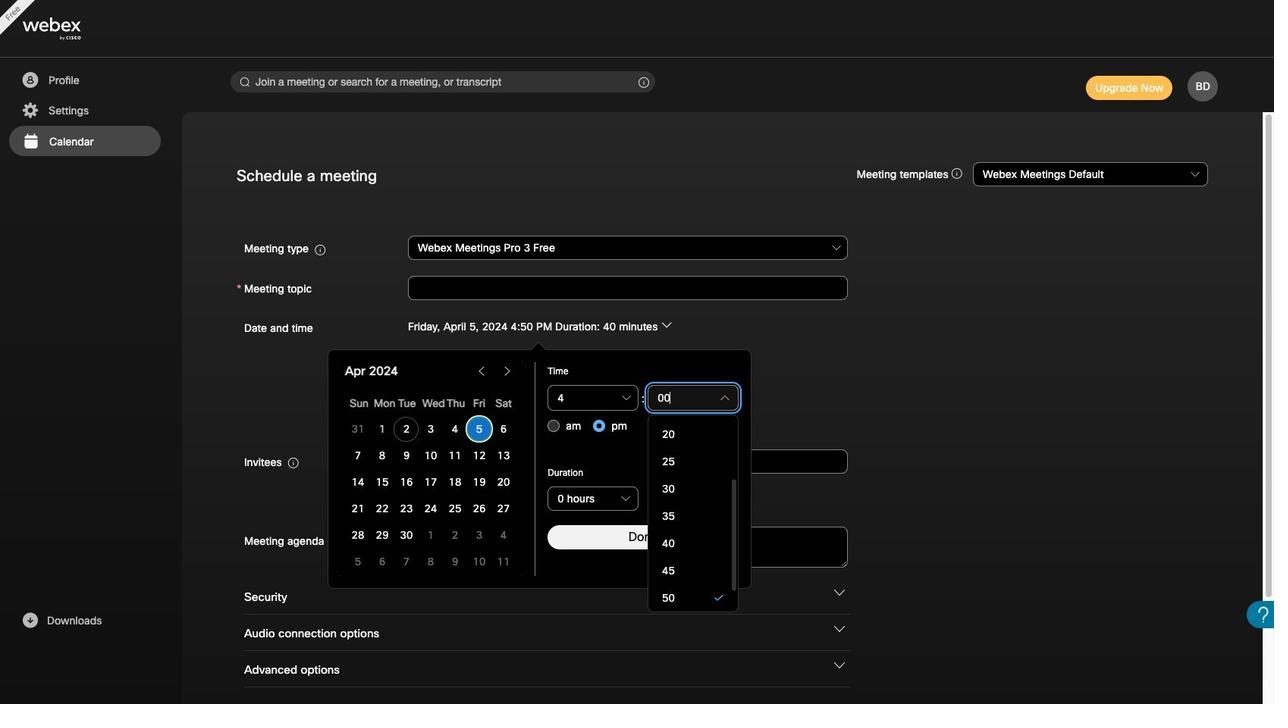 Task type: describe. For each thing, give the bounding box(es) containing it.
mds meetings_filled image
[[21, 133, 40, 151]]

cisco webex image
[[23, 18, 114, 40]]

1 ng down image from the top
[[834, 588, 845, 598]]

arrow image
[[661, 320, 672, 330]]

mds settings_filled image
[[20, 102, 39, 120]]

2 ng down image from the top
[[834, 661, 845, 671]]



Task type: locate. For each thing, give the bounding box(es) containing it.
ng down image down ng down icon
[[834, 661, 845, 671]]

option group
[[548, 413, 627, 440]]

banner
[[0, 0, 1274, 58]]

Join a meeting or search for a meeting, or transcript text field
[[231, 71, 655, 93]]

application
[[328, 342, 752, 589]]

0 vertical spatial ng down image
[[834, 588, 845, 598]]

1 vertical spatial ng down image
[[834, 661, 845, 671]]

ng down image
[[834, 588, 845, 598], [834, 661, 845, 671]]

selected element
[[476, 423, 483, 435]]

None text field
[[408, 527, 848, 568]]

friday, april 5, 2024 grid
[[346, 390, 516, 576]]

ng down image
[[834, 624, 845, 635]]

None field
[[408, 235, 848, 262]]

group
[[237, 314, 1208, 398], [548, 413, 581, 440], [593, 413, 627, 440]]

None text field
[[408, 276, 848, 300], [548, 385, 639, 411], [648, 385, 739, 411], [408, 276, 848, 300], [548, 385, 639, 411], [648, 385, 739, 411]]

mds content download_filled image
[[20, 612, 39, 630]]

ng down image up ng down icon
[[834, 588, 845, 598]]

mds people circle_filled image
[[20, 71, 39, 89]]

list box
[[655, 312, 732, 639]]



Task type: vqa. For each thing, say whether or not it's contained in the screenshot.
1st tab list from the top of the page
no



